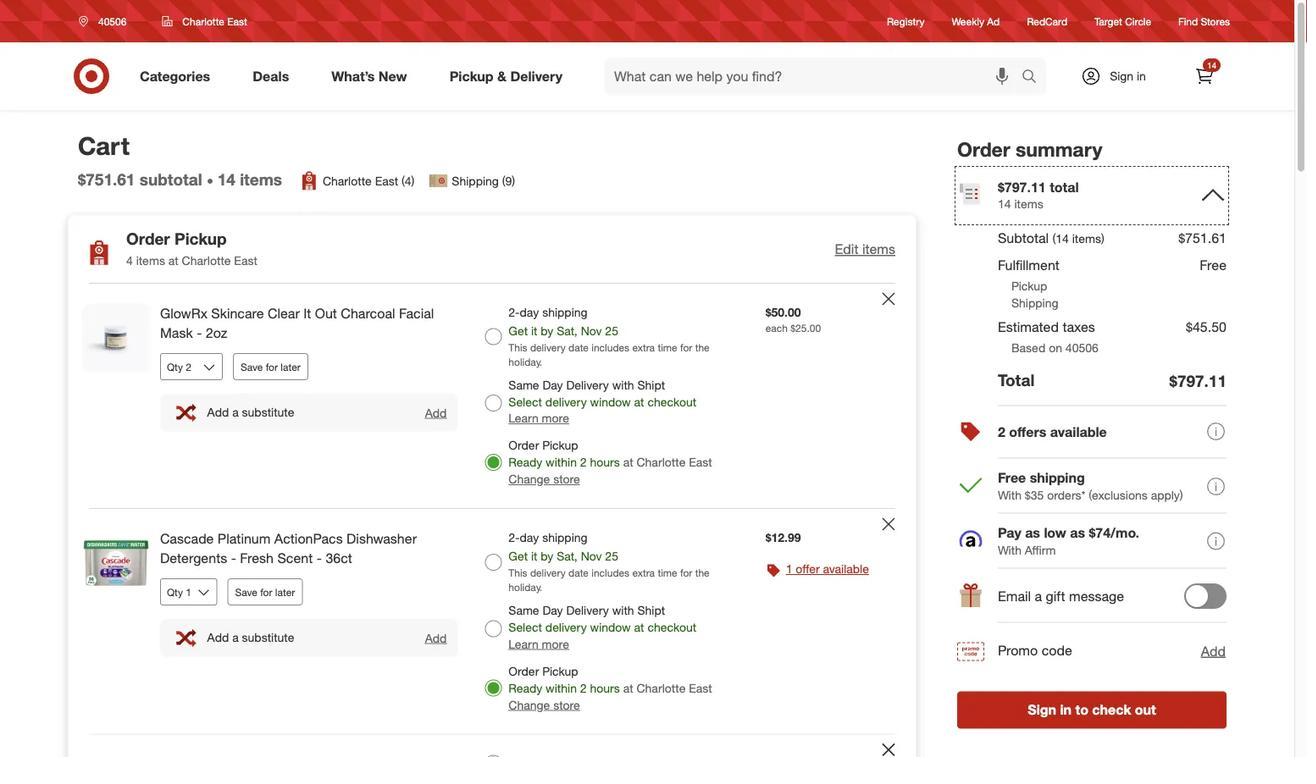 Task type: describe. For each thing, give the bounding box(es) containing it.
new
[[379, 68, 407, 84]]

shipt for cascade platinum actionpacs dishwasher detergents - fresh scent - 36ct
[[637, 603, 665, 617]]

2- for cascade platinum actionpacs dishwasher detergents - fresh scent - 36ct
[[509, 530, 520, 545]]

free shipping with $35 orders* (exclusions apply)
[[998, 470, 1183, 503]]

2 as from the left
[[1070, 525, 1085, 541]]

$797.11 for $797.11 total 14 items
[[998, 179, 1046, 195]]

change store button for cascade platinum actionpacs dishwasher detergents - fresh scent - 36ct
[[509, 697, 580, 714]]

1 offer available button
[[786, 561, 869, 578]]

cascade platinum actionpacs dishwasher detergents - fresh scent - 36ct link
[[160, 530, 458, 568]]

learn more button for glowrx skincare clear it out charcoal facial mask - 2oz
[[509, 410, 569, 427]]

day for cascade platinum actionpacs dishwasher detergents - fresh scent - 36ct
[[543, 603, 563, 617]]

more for cascade platinum actionpacs dishwasher detergents - fresh scent - 36ct
[[542, 636, 569, 651]]

email
[[998, 588, 1031, 605]]

in for sign in
[[1137, 69, 1146, 83]]

day for cascade platinum actionpacs dishwasher detergents - fresh scent - 36ct
[[520, 530, 539, 545]]

weekly ad
[[952, 15, 1000, 27]]

store for cascade platinum actionpacs dishwasher detergents - fresh scent - 36ct
[[553, 697, 580, 712]]

14 for 14 items
[[218, 170, 235, 189]]

sign in to check out button
[[957, 692, 1227, 729]]

scent
[[277, 550, 313, 567]]

1 vertical spatial 40506
[[1066, 340, 1099, 355]]

it
[[303, 306, 311, 322]]

$74/mo.
[[1089, 525, 1139, 541]]

shipping inside "free shipping with $35 orders* (exclusions apply)"
[[1030, 470, 1085, 486]]

search button
[[1014, 58, 1055, 98]]

cascade
[[160, 531, 214, 547]]

charlotte inside 'charlotte east' dropdown button
[[182, 15, 224, 28]]

subtotal (14 items)
[[998, 230, 1104, 246]]

add button for cascade platinum actionpacs dishwasher detergents - fresh scent - 36ct
[[424, 630, 448, 646]]

clear
[[268, 306, 300, 322]]

free for free shipping with $35 orders* (exclusions apply)
[[998, 470, 1026, 486]]

affirm image
[[960, 531, 982, 547]]

with inside pay as low as $74/mo. with affirm
[[998, 543, 1022, 558]]

same for glowrx skincare clear it out charcoal facial mask - 2oz
[[509, 377, 539, 392]]

time for glowrx skincare clear it out charcoal facial mask - 2oz
[[658, 341, 677, 354]]

charcoal
[[341, 306, 395, 322]]

substitute for 2oz
[[242, 405, 294, 420]]

find stores link
[[1178, 14, 1230, 28]]

2 for cascade platinum actionpacs dishwasher detergents - fresh scent - 36ct
[[580, 681, 587, 695]]

to
[[1075, 702, 1089, 719]]

offer
[[796, 562, 820, 577]]

taxes
[[1063, 319, 1095, 335]]

code
[[1042, 643, 1072, 659]]

3 cart item ready to fulfill group from the top
[[69, 735, 916, 757]]

charlotte east button
[[151, 6, 258, 36]]

available for 1 offer available
[[823, 562, 869, 577]]

order pickup ready within 2 hours at charlotte east change store for cascade platinum actionpacs dishwasher detergents - fresh scent - 36ct
[[509, 664, 712, 712]]

0 vertical spatial shipping
[[452, 173, 499, 188]]

ready for glowrx skincare clear it out charcoal facial mask - 2oz
[[509, 455, 542, 470]]

$797.11 total 14 items
[[998, 179, 1079, 211]]

shipping for cascade platinum actionpacs dishwasher detergents - fresh scent - 36ct
[[542, 530, 588, 545]]

registry
[[887, 15, 925, 27]]

orders*
[[1047, 488, 1086, 503]]

window for glowrx skincare clear it out charcoal facial mask - 2oz
[[590, 394, 631, 409]]

date for cascade platinum actionpacs dishwasher detergents - fresh scent - 36ct
[[568, 567, 589, 579]]

the for cascade platinum actionpacs dishwasher detergents - fresh scent - 36ct
[[695, 567, 710, 579]]

total
[[998, 371, 1035, 390]]

each
[[766, 322, 788, 335]]

date for glowrx skincare clear it out charcoal facial mask - 2oz
[[568, 341, 589, 354]]

2 inside button
[[998, 424, 1005, 440]]

charlotte east
[[182, 15, 247, 28]]

based on 40506
[[1011, 340, 1099, 355]]

the for glowrx skincare clear it out charcoal facial mask - 2oz
[[695, 341, 710, 354]]

free for free
[[1200, 257, 1227, 273]]

same for cascade platinum actionpacs dishwasher detergents - fresh scent - 36ct
[[509, 603, 539, 617]]

1 horizontal spatial -
[[231, 550, 236, 567]]

glowrx skincare clear it out charcoal facial mask - 2oz link
[[160, 304, 458, 343]]

ad
[[987, 15, 1000, 27]]

actionpacs
[[274, 531, 343, 547]]

(exclusions
[[1089, 488, 1148, 503]]

pickup & delivery link
[[435, 58, 584, 95]]

2 offers available
[[998, 424, 1107, 440]]

sign in to check out
[[1028, 702, 1156, 719]]

14 for 14
[[1207, 60, 1216, 70]]

save for later for skincare
[[241, 360, 301, 373]]

1 vertical spatial a
[[1035, 588, 1042, 605]]

holiday. for cascade platinum actionpacs dishwasher detergents - fresh scent - 36ct
[[509, 581, 542, 594]]

by for cascade platinum actionpacs dishwasher detergents - fresh scent - 36ct
[[541, 549, 553, 564]]

target
[[1095, 15, 1122, 27]]

detergents
[[160, 550, 227, 567]]

cascade platinum actionpacs dishwasher detergents - fresh scent - 36ct image
[[82, 530, 150, 597]]

message
[[1069, 588, 1124, 605]]

day for glowrx skincare clear it out charcoal facial mask - 2oz
[[543, 377, 563, 392]]

apply)
[[1151, 488, 1183, 503]]

this for glowrx skincare clear it out charcoal facial mask - 2oz
[[509, 341, 527, 354]]

weekly
[[952, 15, 984, 27]]

estimated taxes
[[998, 319, 1095, 335]]

cart
[[78, 130, 130, 161]]

find
[[1178, 15, 1198, 27]]

charlotte inside the order pickup 4 items at charlotte east
[[182, 253, 231, 268]]

add a substitute for scent
[[207, 630, 294, 645]]

cascade platinum actionpacs dishwasher detergents - fresh scent - 36ct
[[160, 531, 417, 567]]

order pickup 4 items at charlotte east
[[126, 229, 257, 268]]

sat, for glowrx skincare clear it out charcoal facial mask - 2oz
[[557, 324, 578, 339]]

weekly ad link
[[952, 14, 1000, 28]]

on
[[1049, 340, 1062, 355]]

$751.61 subtotal
[[78, 170, 202, 189]]

with inside "free shipping with $35 orders* (exclusions apply)"
[[998, 488, 1022, 503]]

redcard
[[1027, 15, 1067, 27]]

cart item ready to fulfill group containing glowrx skincare clear it out charcoal facial mask - 2oz
[[69, 284, 916, 508]]

items inside dropdown button
[[862, 241, 895, 257]]

40506 inside 'dropdown button'
[[98, 15, 127, 28]]

mask
[[160, 325, 193, 341]]

pickup shipping
[[1011, 278, 1059, 310]]

pay
[[998, 525, 1021, 541]]

14 link
[[1186, 58, 1223, 95]]

skincare
[[211, 306, 264, 322]]

platinum
[[218, 531, 271, 547]]

extra for cascade platinum actionpacs dishwasher detergents - fresh scent - 36ct
[[632, 567, 655, 579]]

edit
[[835, 241, 859, 257]]

sat, for cascade platinum actionpacs dishwasher detergents - fresh scent - 36ct
[[557, 549, 578, 564]]

out
[[315, 306, 337, 322]]

2-day shipping get it by sat, nov 25 this delivery date includes extra time for the holiday. for cascade platinum actionpacs dishwasher detergents - fresh scent - 36ct
[[509, 530, 710, 594]]

sign for sign in to check out
[[1028, 702, 1056, 719]]

fulfillment
[[998, 257, 1060, 273]]

shipt for glowrx skincare clear it out charcoal facial mask - 2oz
[[637, 377, 665, 392]]

what's new link
[[317, 58, 428, 95]]

order pickup ready within 2 hours at charlotte east change store for glowrx skincare clear it out charcoal facial mask - 2oz
[[509, 438, 712, 487]]

total
[[1050, 179, 1079, 195]]

2 offers available button
[[957, 406, 1227, 460]]

fresh
[[240, 550, 274, 567]]

summary
[[1016, 137, 1103, 161]]

within for cascade platinum actionpacs dishwasher detergents - fresh scent - 36ct
[[546, 681, 577, 695]]

$751.61 for $751.61 subtotal
[[78, 170, 135, 189]]

affirm
[[1025, 543, 1056, 558]]

in for sign in to check out
[[1060, 702, 1072, 719]]

What can we help you find? suggestions appear below search field
[[604, 58, 1026, 95]]

later for clear
[[281, 360, 301, 373]]

pickup inside "link"
[[450, 68, 494, 84]]

deals link
[[238, 58, 310, 95]]

sign for sign in
[[1110, 69, 1134, 83]]

save for later button for skincare
[[233, 353, 308, 380]]

40506 button
[[68, 6, 144, 36]]

promo
[[998, 643, 1038, 659]]

2- for glowrx skincare clear it out charcoal facial mask - 2oz
[[509, 305, 520, 320]]

&
[[497, 68, 507, 84]]

25 for glowrx skincare clear it out charcoal facial mask - 2oz
[[605, 324, 618, 339]]

edit items
[[835, 241, 895, 257]]

affirm image
[[957, 528, 984, 555]]

$12.99
[[766, 530, 801, 545]]

save for platinum
[[235, 586, 257, 598]]

nov for cascade platinum actionpacs dishwasher detergents - fresh scent - 36ct
[[581, 549, 602, 564]]

order inside the order pickup 4 items at charlotte east
[[126, 229, 170, 249]]

glowrx
[[160, 306, 207, 322]]

what's
[[331, 68, 375, 84]]

find stores
[[1178, 15, 1230, 27]]

2 for glowrx skincare clear it out charcoal facial mask - 2oz
[[580, 455, 587, 470]]

(14
[[1053, 231, 1069, 246]]

(4)
[[402, 173, 415, 188]]

promo code
[[998, 643, 1072, 659]]

(9)
[[502, 173, 515, 188]]

$25.00
[[790, 322, 821, 335]]

14 items
[[218, 170, 282, 189]]

- for skincare
[[197, 325, 202, 341]]

extra for glowrx skincare clear it out charcoal facial mask - 2oz
[[632, 341, 655, 354]]



Task type: locate. For each thing, give the bounding box(es) containing it.
2 sat, from the top
[[557, 549, 578, 564]]

Store pickup radio
[[485, 454, 502, 471]]

cart item ready to fulfill group
[[69, 284, 916, 508], [69, 509, 916, 734], [69, 735, 916, 757]]

ready right store pickup option
[[509, 455, 542, 470]]

1 same from the top
[[509, 377, 539, 392]]

within for glowrx skincare clear it out charcoal facial mask - 2oz
[[546, 455, 577, 470]]

$35
[[1025, 488, 1044, 503]]

items)
[[1072, 231, 1104, 246]]

2 learn more button from the top
[[509, 636, 569, 653]]

1 with from the top
[[612, 377, 634, 392]]

checkout
[[648, 394, 696, 409], [648, 620, 696, 634]]

Store pickup radio
[[485, 680, 502, 697]]

1 day from the top
[[520, 305, 539, 320]]

in down circle
[[1137, 69, 1146, 83]]

0 horizontal spatial in
[[1060, 702, 1072, 719]]

select for cascade platinum actionpacs dishwasher detergents - fresh scent - 36ct
[[509, 620, 542, 634]]

2 2- from the top
[[509, 530, 520, 545]]

subtotal
[[139, 170, 202, 189]]

same day delivery with shipt select delivery window at checkout learn more for cascade platinum actionpacs dishwasher detergents - fresh scent - 36ct
[[509, 603, 696, 651]]

substitute for 36ct
[[242, 630, 294, 645]]

same day delivery with shipt select delivery window at checkout learn more
[[509, 377, 696, 426], [509, 603, 696, 651]]

checkout for glowrx skincare clear it out charcoal facial mask - 2oz
[[648, 394, 696, 409]]

1 holiday. from the top
[[509, 356, 542, 369]]

glowrx skincare clear it out charcoal facial mask - 2oz
[[160, 306, 434, 341]]

learn more button for cascade platinum actionpacs dishwasher detergents - fresh scent - 36ct
[[509, 636, 569, 653]]

available for 2 offers available
[[1050, 424, 1107, 440]]

1 horizontal spatial 14
[[998, 196, 1011, 211]]

low
[[1044, 525, 1066, 541]]

1 this from the top
[[509, 341, 527, 354]]

add a substitute for mask
[[207, 405, 294, 420]]

0 horizontal spatial free
[[998, 470, 1026, 486]]

shipping
[[542, 305, 588, 320], [1030, 470, 1085, 486], [542, 530, 588, 545]]

save for later down fresh
[[235, 586, 295, 598]]

in
[[1137, 69, 1146, 83], [1060, 702, 1072, 719]]

0 vertical spatial nov
[[581, 324, 602, 339]]

with
[[998, 488, 1022, 503], [998, 543, 1022, 558]]

change store button for glowrx skincare clear it out charcoal facial mask - 2oz
[[509, 471, 580, 488]]

14 up subtotal
[[998, 196, 1011, 211]]

save down "skincare" at the left of page
[[241, 360, 263, 373]]

1 vertical spatial shipt
[[637, 603, 665, 617]]

1 vertical spatial $797.11
[[1170, 371, 1227, 390]]

1 vertical spatial available
[[823, 562, 869, 577]]

0 vertical spatial add a substitute
[[207, 405, 294, 420]]

14 right subtotal
[[218, 170, 235, 189]]

2oz
[[206, 325, 227, 341]]

list containing charlotte east (4)
[[299, 171, 515, 191]]

add a substitute
[[207, 405, 294, 420], [207, 630, 294, 645]]

ready right store pickup radio
[[509, 681, 542, 695]]

0 vertical spatial store
[[553, 472, 580, 487]]

0 horizontal spatial -
[[197, 325, 202, 341]]

learn for cascade platinum actionpacs dishwasher detergents - fresh scent - 36ct
[[509, 636, 539, 651]]

0 vertical spatial delivery
[[510, 68, 563, 84]]

store for glowrx skincare clear it out charcoal facial mask - 2oz
[[553, 472, 580, 487]]

checkout for cascade platinum actionpacs dishwasher detergents - fresh scent - 36ct
[[648, 620, 696, 634]]

1 2-day shipping get it by sat, nov 25 this delivery date includes extra time for the holiday. from the top
[[509, 305, 710, 369]]

0 vertical spatial change
[[509, 472, 550, 487]]

at
[[168, 253, 179, 268], [634, 394, 644, 409], [623, 455, 633, 470], [634, 620, 644, 634], [623, 681, 633, 695]]

2 change store button from the top
[[509, 697, 580, 714]]

shipping for glowrx skincare clear it out charcoal facial mask - 2oz
[[542, 305, 588, 320]]

order summary
[[957, 137, 1103, 161]]

nov
[[581, 324, 602, 339], [581, 549, 602, 564]]

subtotal
[[998, 230, 1049, 246]]

sign left to
[[1028, 702, 1056, 719]]

1 vertical spatial nov
[[581, 549, 602, 564]]

2 by from the top
[[541, 549, 553, 564]]

2 time from the top
[[658, 567, 677, 579]]

1 2- from the top
[[509, 305, 520, 320]]

search
[[1014, 70, 1055, 86]]

delivery for glowrx skincare clear it out charcoal facial mask - 2oz
[[566, 377, 609, 392]]

0 vertical spatial change store button
[[509, 471, 580, 488]]

0 vertical spatial same
[[509, 377, 539, 392]]

1 change from the top
[[509, 472, 550, 487]]

1 vertical spatial shipping
[[1011, 295, 1059, 310]]

1 ready from the top
[[509, 455, 542, 470]]

delivery for cascade platinum actionpacs dishwasher detergents - fresh scent - 36ct
[[566, 603, 609, 617]]

1 vertical spatial day
[[520, 530, 539, 545]]

2
[[998, 424, 1005, 440], [580, 455, 587, 470], [580, 681, 587, 695]]

0 vertical spatial ready
[[509, 455, 542, 470]]

25 for cascade platinum actionpacs dishwasher detergents - fresh scent - 36ct
[[605, 549, 618, 564]]

east inside dropdown button
[[227, 15, 247, 28]]

facial
[[399, 306, 434, 322]]

2 substitute from the top
[[242, 630, 294, 645]]

in inside button
[[1060, 702, 1072, 719]]

2 this from the top
[[509, 567, 527, 579]]

1 extra from the top
[[632, 341, 655, 354]]

2 add a substitute from the top
[[207, 630, 294, 645]]

2 same day delivery with shipt select delivery window at checkout learn more from the top
[[509, 603, 696, 651]]

edit items button
[[835, 240, 895, 259]]

1 vertical spatial save for later button
[[227, 579, 303, 606]]

1 vertical spatial change
[[509, 697, 550, 712]]

save for later button
[[233, 353, 308, 380], [227, 579, 303, 606]]

2 the from the top
[[695, 567, 710, 579]]

$797.11 down $45.50
[[1170, 371, 1227, 390]]

- inside glowrx skincare clear it out charcoal facial mask - 2oz
[[197, 325, 202, 341]]

same day delivery with shipt select delivery window at checkout learn more for glowrx skincare clear it out charcoal facial mask - 2oz
[[509, 377, 696, 426]]

1 vertical spatial store
[[553, 697, 580, 712]]

2 learn from the top
[[509, 636, 539, 651]]

later down glowrx skincare clear it out charcoal facial mask - 2oz
[[281, 360, 301, 373]]

0 vertical spatial the
[[695, 341, 710, 354]]

1 vertical spatial same
[[509, 603, 539, 617]]

0 vertical spatial window
[[590, 394, 631, 409]]

1 the from the top
[[695, 341, 710, 354]]

delivery inside "link"
[[510, 68, 563, 84]]

deals
[[253, 68, 289, 84]]

registry link
[[887, 14, 925, 28]]

2 extra from the top
[[632, 567, 655, 579]]

$797.11 inside $797.11 total 14 items
[[998, 179, 1046, 195]]

0 horizontal spatial $751.61
[[78, 170, 135, 189]]

4
[[126, 253, 133, 268]]

0 vertical spatial order pickup ready within 2 hours at charlotte east change store
[[509, 438, 712, 487]]

1 store from the top
[[553, 472, 580, 487]]

0 vertical spatial extra
[[632, 341, 655, 354]]

0 vertical spatial $797.11
[[998, 179, 1046, 195]]

available right 'offers'
[[1050, 424, 1107, 440]]

2 vertical spatial 14
[[998, 196, 1011, 211]]

0 vertical spatial more
[[542, 411, 569, 426]]

1 vertical spatial 25
[[605, 549, 618, 564]]

window for cascade platinum actionpacs dishwasher detergents - fresh scent - 36ct
[[590, 620, 631, 634]]

1 get from the top
[[509, 324, 528, 339]]

change for glowrx skincare clear it out charcoal facial mask - 2oz
[[509, 472, 550, 487]]

more for glowrx skincare clear it out charcoal facial mask - 2oz
[[542, 411, 569, 426]]

with left $35 at the right of page
[[998, 488, 1022, 503]]

0 vertical spatial time
[[658, 341, 677, 354]]

get
[[509, 324, 528, 339], [509, 549, 528, 564]]

1 horizontal spatial in
[[1137, 69, 1146, 83]]

includes for cascade platinum actionpacs dishwasher detergents - fresh scent - 36ct
[[592, 567, 629, 579]]

pickup inside "pickup shipping"
[[1011, 278, 1047, 293]]

get for cascade platinum actionpacs dishwasher detergents - fresh scent - 36ct
[[509, 549, 528, 564]]

0 vertical spatial in
[[1137, 69, 1146, 83]]

2 includes from the top
[[592, 567, 629, 579]]

0 vertical spatial learn
[[509, 411, 539, 426]]

0 vertical spatial shipt
[[637, 377, 665, 392]]

list
[[299, 171, 515, 191]]

1 horizontal spatial shipping
[[1011, 295, 1059, 310]]

1 more from the top
[[542, 411, 569, 426]]

2 same from the top
[[509, 603, 539, 617]]

1 includes from the top
[[592, 341, 629, 354]]

2 store from the top
[[553, 697, 580, 712]]

2 vertical spatial 2
[[580, 681, 587, 695]]

2 shipt from the top
[[637, 603, 665, 617]]

2 date from the top
[[568, 567, 589, 579]]

1 vertical spatial by
[[541, 549, 553, 564]]

2 with from the top
[[998, 543, 1022, 558]]

1 vertical spatial add a substitute
[[207, 630, 294, 645]]

- for platinum
[[317, 550, 322, 567]]

later down "scent"
[[275, 586, 295, 598]]

with
[[612, 377, 634, 392], [612, 603, 634, 617]]

get for glowrx skincare clear it out charcoal facial mask - 2oz
[[509, 324, 528, 339]]

learn
[[509, 411, 539, 426], [509, 636, 539, 651]]

2 day from the top
[[520, 530, 539, 545]]

shipping up the estimated
[[1011, 295, 1059, 310]]

with for glowrx skincare clear it out charcoal facial mask - 2oz
[[612, 377, 634, 392]]

1 as from the left
[[1025, 525, 1040, 541]]

free up $35 at the right of page
[[998, 470, 1026, 486]]

1 vertical spatial 2-
[[509, 530, 520, 545]]

$50.00 each $25.00
[[766, 305, 821, 335]]

this for cascade platinum actionpacs dishwasher detergents - fresh scent - 36ct
[[509, 567, 527, 579]]

learn for glowrx skincare clear it out charcoal facial mask - 2oz
[[509, 411, 539, 426]]

2-day shipping get it by sat, nov 25 this delivery date includes extra time for the holiday. for glowrx skincare clear it out charcoal facial mask - 2oz
[[509, 305, 710, 369]]

1 vertical spatial more
[[542, 636, 569, 651]]

order
[[957, 137, 1010, 161], [126, 229, 170, 249], [509, 438, 539, 453], [509, 664, 539, 678]]

cart item ready to fulfill group containing cascade platinum actionpacs dishwasher detergents - fresh scent - 36ct
[[69, 509, 916, 734]]

0 vertical spatial with
[[612, 377, 634, 392]]

1 vertical spatial sat,
[[557, 549, 578, 564]]

0 vertical spatial sat,
[[557, 324, 578, 339]]

add button for glowrx skincare clear it out charcoal facial mask - 2oz
[[424, 404, 448, 421]]

save for skincare
[[241, 360, 263, 373]]

categories link
[[125, 58, 231, 95]]

0 vertical spatial $751.61
[[78, 170, 135, 189]]

more
[[542, 411, 569, 426], [542, 636, 569, 651]]

with down pay at the bottom
[[998, 543, 1022, 558]]

2 order pickup ready within 2 hours at charlotte east change store from the top
[[509, 664, 712, 712]]

14 down the stores
[[1207, 60, 1216, 70]]

- down platinum
[[231, 550, 236, 567]]

$751.61 for $751.61
[[1179, 230, 1227, 246]]

0 vertical spatial learn more button
[[509, 410, 569, 427]]

None radio
[[485, 755, 502, 757]]

2 vertical spatial shipping
[[542, 530, 588, 545]]

1 25 from the top
[[605, 324, 618, 339]]

it for cascade platinum actionpacs dishwasher detergents - fresh scent - 36ct
[[531, 549, 537, 564]]

save for later down glowrx skincare clear it out charcoal facial mask - 2oz
[[241, 360, 301, 373]]

stores
[[1201, 15, 1230, 27]]

a for cascade platinum actionpacs dishwasher detergents - fresh scent - 36ct
[[232, 630, 239, 645]]

1 vertical spatial in
[[1060, 702, 1072, 719]]

1 substitute from the top
[[242, 405, 294, 420]]

includes for glowrx skincare clear it out charcoal facial mask - 2oz
[[592, 341, 629, 354]]

sat,
[[557, 324, 578, 339], [557, 549, 578, 564]]

2 nov from the top
[[581, 549, 602, 564]]

1 vertical spatial later
[[275, 586, 295, 598]]

1 shipt from the top
[[637, 377, 665, 392]]

0 vertical spatial free
[[1200, 257, 1227, 273]]

hours for cascade platinum actionpacs dishwasher detergents - fresh scent - 36ct
[[590, 681, 620, 695]]

2 checkout from the top
[[648, 620, 696, 634]]

time
[[658, 341, 677, 354], [658, 567, 677, 579]]

1 vertical spatial window
[[590, 620, 631, 634]]

1 hours from the top
[[590, 455, 620, 470]]

pickup inside the order pickup 4 items at charlotte east
[[175, 229, 227, 249]]

charlotte east (4)
[[323, 173, 415, 188]]

shipping left (9)
[[452, 173, 499, 188]]

2 it from the top
[[531, 549, 537, 564]]

1 vertical spatial time
[[658, 567, 677, 579]]

what's new
[[331, 68, 407, 84]]

save
[[241, 360, 263, 373], [235, 586, 257, 598]]

window
[[590, 394, 631, 409], [590, 620, 631, 634]]

available inside button
[[1050, 424, 1107, 440]]

change for cascade platinum actionpacs dishwasher detergents - fresh scent - 36ct
[[509, 697, 550, 712]]

- left 2oz
[[197, 325, 202, 341]]

2 select from the top
[[509, 620, 542, 634]]

2 more from the top
[[542, 636, 569, 651]]

0 vertical spatial includes
[[592, 341, 629, 354]]

1 nov from the top
[[581, 324, 602, 339]]

0 vertical spatial day
[[520, 305, 539, 320]]

1 learn from the top
[[509, 411, 539, 426]]

1 offer available
[[786, 562, 869, 577]]

sign
[[1110, 69, 1134, 83], [1028, 702, 1056, 719]]

within right store pickup radio
[[546, 681, 577, 695]]

0 vertical spatial 14
[[1207, 60, 1216, 70]]

1 sat, from the top
[[557, 324, 578, 339]]

0 vertical spatial cart item ready to fulfill group
[[69, 284, 916, 508]]

order pickup ready within 2 hours at charlotte east change store
[[509, 438, 712, 487], [509, 664, 712, 712]]

within right store pickup option
[[546, 455, 577, 470]]

1 it from the top
[[531, 324, 537, 339]]

at inside the order pickup 4 items at charlotte east
[[168, 253, 179, 268]]

1 order pickup ready within 2 hours at charlotte east change store from the top
[[509, 438, 712, 487]]

save for later button for platinum
[[227, 579, 303, 606]]

2 2-day shipping get it by sat, nov 25 this delivery date includes extra time for the holiday. from the top
[[509, 530, 710, 594]]

out
[[1135, 702, 1156, 719]]

1 vertical spatial shipping
[[1030, 470, 1085, 486]]

target circle
[[1095, 15, 1151, 27]]

1 by from the top
[[541, 324, 553, 339]]

0 vertical spatial same day delivery with shipt select delivery window at checkout learn more
[[509, 377, 696, 426]]

2 with from the top
[[612, 603, 634, 617]]

2 25 from the top
[[605, 549, 618, 564]]

0 horizontal spatial shipping
[[452, 173, 499, 188]]

1 vertical spatial this
[[509, 567, 527, 579]]

offers
[[1009, 424, 1046, 440]]

0 vertical spatial 2-day shipping get it by sat, nov 25 this delivery date includes extra time for the holiday.
[[509, 305, 710, 369]]

0 horizontal spatial 14
[[218, 170, 235, 189]]

$50.00
[[766, 305, 801, 320]]

change store button right store pickup option
[[509, 471, 580, 488]]

sign in link
[[1067, 58, 1172, 95]]

1 with from the top
[[998, 488, 1022, 503]]

2 horizontal spatial 14
[[1207, 60, 1216, 70]]

east inside the order pickup 4 items at charlotte east
[[234, 253, 257, 268]]

1 cart item ready to fulfill group from the top
[[69, 284, 916, 508]]

items inside the order pickup 4 items at charlotte east
[[136, 253, 165, 268]]

1 vertical spatial holiday.
[[509, 581, 542, 594]]

- left 36ct
[[317, 550, 322, 567]]

save for later button down glowrx skincare clear it out charcoal facial mask - 2oz
[[233, 353, 308, 380]]

0 horizontal spatial available
[[823, 562, 869, 577]]

add button
[[424, 404, 448, 421], [424, 630, 448, 646], [1200, 641, 1227, 662]]

1 vertical spatial with
[[998, 543, 1022, 558]]

as up affirm
[[1025, 525, 1040, 541]]

$797.11 for $797.11
[[1170, 371, 1227, 390]]

2 ready from the top
[[509, 681, 542, 695]]

free inside "free shipping with $35 orders* (exclusions apply)"
[[998, 470, 1026, 486]]

holiday. for glowrx skincare clear it out charcoal facial mask - 2oz
[[509, 356, 542, 369]]

1 day from the top
[[543, 377, 563, 392]]

$751.61
[[78, 170, 135, 189], [1179, 230, 1227, 246]]

hours for glowrx skincare clear it out charcoal facial mask - 2oz
[[590, 455, 620, 470]]

2 get from the top
[[509, 549, 528, 564]]

by for glowrx skincare clear it out charcoal facial mask - 2oz
[[541, 324, 553, 339]]

2 cart item ready to fulfill group from the top
[[69, 509, 916, 734]]

1 horizontal spatial $797.11
[[1170, 371, 1227, 390]]

1 date from the top
[[568, 341, 589, 354]]

None radio
[[485, 328, 502, 345], [485, 395, 502, 412], [485, 554, 502, 571], [485, 620, 502, 637], [485, 328, 502, 345], [485, 395, 502, 412], [485, 554, 502, 571], [485, 620, 502, 637]]

2 window from the top
[[590, 620, 631, 634]]

0 vertical spatial date
[[568, 341, 589, 354]]

40506
[[98, 15, 127, 28], [1066, 340, 1099, 355]]

1 vertical spatial extra
[[632, 567, 655, 579]]

1 horizontal spatial as
[[1070, 525, 1085, 541]]

1 vertical spatial with
[[612, 603, 634, 617]]

select for glowrx skincare clear it out charcoal facial mask - 2oz
[[509, 394, 542, 409]]

sign inside button
[[1028, 702, 1056, 719]]

1 vertical spatial $751.61
[[1179, 230, 1227, 246]]

circle
[[1125, 15, 1151, 27]]

1 checkout from the top
[[648, 394, 696, 409]]

1 vertical spatial substitute
[[242, 630, 294, 645]]

2 vertical spatial delivery
[[566, 603, 609, 617]]

items inside $797.11 total 14 items
[[1014, 196, 1043, 211]]

1 vertical spatial sign
[[1028, 702, 1056, 719]]

0 vertical spatial holiday.
[[509, 356, 542, 369]]

1 vertical spatial same day delivery with shipt select delivery window at checkout learn more
[[509, 603, 696, 651]]

time for cascade platinum actionpacs dishwasher detergents - fresh scent - 36ct
[[658, 567, 677, 579]]

0 vertical spatial 40506
[[98, 15, 127, 28]]

charlotte
[[182, 15, 224, 28], [323, 173, 372, 188], [182, 253, 231, 268], [637, 455, 686, 470], [637, 681, 686, 695]]

2 hours from the top
[[590, 681, 620, 695]]

delivery
[[530, 341, 566, 354], [545, 394, 587, 409], [530, 567, 566, 579], [545, 620, 587, 634]]

1 change store button from the top
[[509, 471, 580, 488]]

day for glowrx skincare clear it out charcoal facial mask - 2oz
[[520, 305, 539, 320]]

date
[[568, 341, 589, 354], [568, 567, 589, 579]]

save down fresh
[[235, 586, 257, 598]]

pickup & delivery
[[450, 68, 563, 84]]

1 vertical spatial delivery
[[566, 377, 609, 392]]

save for later button down fresh
[[227, 579, 303, 606]]

1 horizontal spatial 40506
[[1066, 340, 1099, 355]]

based
[[1011, 340, 1046, 355]]

2 holiday. from the top
[[509, 581, 542, 594]]

ready for cascade platinum actionpacs dishwasher detergents - fresh scent - 36ct
[[509, 681, 542, 695]]

0 vertical spatial it
[[531, 324, 537, 339]]

1 horizontal spatial available
[[1050, 424, 1107, 440]]

nov for glowrx skincare clear it out charcoal facial mask - 2oz
[[581, 324, 602, 339]]

items
[[240, 170, 282, 189], [1014, 196, 1043, 211], [862, 241, 895, 257], [136, 253, 165, 268]]

0 vertical spatial this
[[509, 341, 527, 354]]

1 vertical spatial select
[[509, 620, 542, 634]]

shipt
[[637, 377, 665, 392], [637, 603, 665, 617]]

sign down target circle "link"
[[1110, 69, 1134, 83]]

change store button right store pickup radio
[[509, 697, 580, 714]]

shipping (9)
[[452, 173, 515, 188]]

0 vertical spatial 2-
[[509, 305, 520, 320]]

2 change from the top
[[509, 697, 550, 712]]

1
[[786, 562, 792, 577]]

as right the low
[[1070, 525, 1085, 541]]

email a gift message
[[998, 588, 1124, 605]]

0 vertical spatial day
[[543, 377, 563, 392]]

1 learn more button from the top
[[509, 410, 569, 427]]

1 within from the top
[[546, 455, 577, 470]]

the
[[695, 341, 710, 354], [695, 567, 710, 579]]

1 vertical spatial day
[[543, 603, 563, 617]]

it
[[531, 324, 537, 339], [531, 549, 537, 564]]

glowrx skincare clear it out charcoal facial mask - 2oz image
[[82, 304, 150, 372]]

redcard link
[[1027, 14, 1067, 28]]

save for later for platinum
[[235, 586, 295, 598]]

later for actionpacs
[[275, 586, 295, 598]]

$797.11 down order summary
[[998, 179, 1046, 195]]

1 vertical spatial 2
[[580, 455, 587, 470]]

0 vertical spatial select
[[509, 394, 542, 409]]

1 select from the top
[[509, 394, 542, 409]]

a for glowrx skincare clear it out charcoal facial mask - 2oz
[[232, 405, 239, 420]]

1 vertical spatial ready
[[509, 681, 542, 695]]

1 horizontal spatial sign
[[1110, 69, 1134, 83]]

2 within from the top
[[546, 681, 577, 695]]

day
[[520, 305, 539, 320], [520, 530, 539, 545]]

2-day shipping get it by sat, nov 25 this delivery date includes extra time for the holiday.
[[509, 305, 710, 369], [509, 530, 710, 594]]

free up $45.50
[[1200, 257, 1227, 273]]

2 day from the top
[[543, 603, 563, 617]]

0 vertical spatial by
[[541, 324, 553, 339]]

pay as low as $74/mo. with affirm
[[998, 525, 1139, 558]]

by
[[541, 324, 553, 339], [541, 549, 553, 564]]

1 vertical spatial hours
[[590, 681, 620, 695]]

1 vertical spatial checkout
[[648, 620, 696, 634]]

14 inside $797.11 total 14 items
[[998, 196, 1011, 211]]

1 time from the top
[[658, 341, 677, 354]]

2 vertical spatial a
[[232, 630, 239, 645]]

0 vertical spatial within
[[546, 455, 577, 470]]

save for later
[[241, 360, 301, 373], [235, 586, 295, 598]]

in left to
[[1060, 702, 1072, 719]]

1 add a substitute from the top
[[207, 405, 294, 420]]

add
[[207, 405, 229, 420], [425, 405, 447, 420], [207, 630, 229, 645], [425, 631, 447, 645], [1201, 643, 1226, 659]]

available inside button
[[823, 562, 869, 577]]

available right offer
[[823, 562, 869, 577]]

1 same day delivery with shipt select delivery window at checkout learn more from the top
[[509, 377, 696, 426]]

1 window from the top
[[590, 394, 631, 409]]

substitute
[[242, 405, 294, 420], [242, 630, 294, 645]]



Task type: vqa. For each thing, say whether or not it's contained in the screenshot.
the topmost 40506
yes



